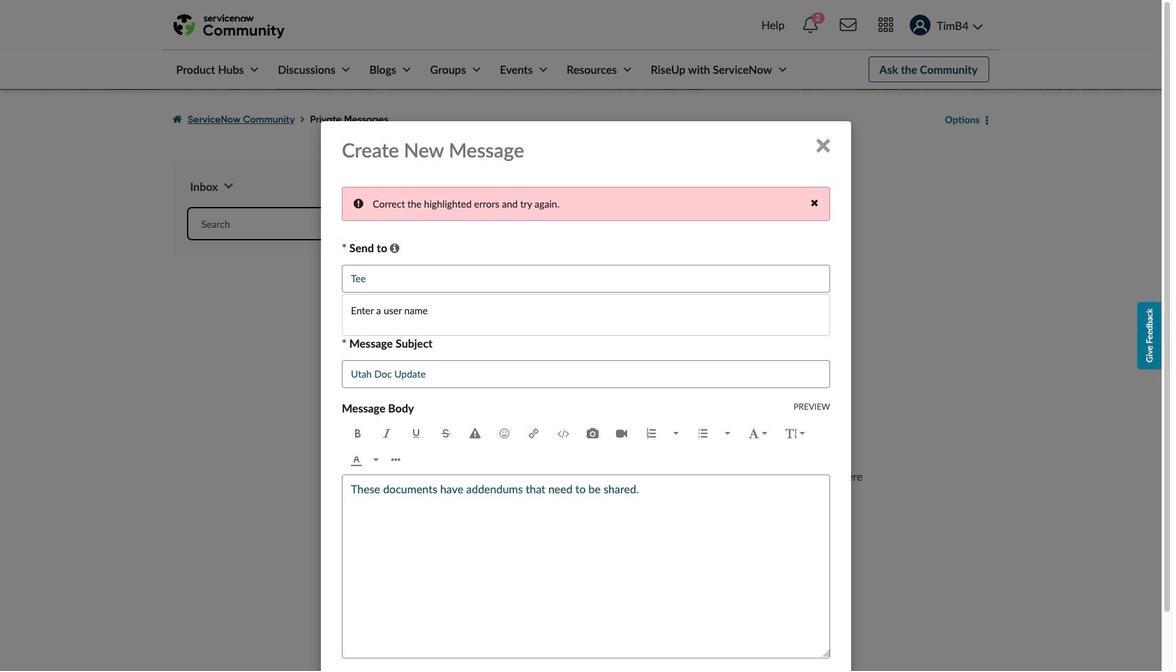 Task type: locate. For each thing, give the bounding box(es) containing it.
underline image
[[411, 427, 422, 438]]

menu bar
[[162, 50, 790, 89]]

0 horizontal spatial bullet list image
[[697, 427, 708, 438]]

numbered list image
[[673, 433, 679, 436]]

group
[[343, 422, 813, 473], [344, 422, 489, 447], [491, 422, 518, 447], [520, 422, 636, 447], [637, 422, 739, 447], [383, 448, 411, 473], [819, 648, 832, 660]]

insert video image
[[616, 427, 627, 438]]

None text field
[[342, 361, 830, 388]]

users who have disabled private messages will be removed from the send list and not receive a message image
[[390, 243, 399, 254]]

text color image
[[373, 459, 379, 462]]

Search text field
[[187, 207, 417, 241]]

strikethrough image
[[440, 427, 451, 438]]

insert a spoiler tag image
[[470, 427, 481, 438]]

dialog
[[321, 121, 851, 672]]

bullet list image
[[697, 427, 708, 438], [725, 433, 731, 436]]

list
[[173, 100, 936, 139]]

insert/edit link image
[[528, 427, 539, 438]]

insert/edit code sample image
[[558, 427, 569, 438]]

heading
[[342, 138, 524, 162]]

1 horizontal spatial bullet list image
[[725, 433, 731, 436]]

alert
[[342, 296, 830, 316]]



Task type: vqa. For each thing, say whether or not it's contained in the screenshot.
Expand toolbar icon
yes



Task type: describe. For each thing, give the bounding box(es) containing it.
numbered list image
[[645, 427, 657, 438]]

insert emoji image
[[499, 427, 510, 438]]

insert photos image
[[587, 427, 598, 438]]

text color image
[[351, 454, 362, 465]]

expand toolbar image
[[391, 454, 403, 465]]

italic image
[[382, 427, 393, 438]]

close image
[[816, 139, 830, 153]]

Enter a user name text field
[[351, 270, 372, 288]]

bold image
[[352, 427, 364, 438]]



